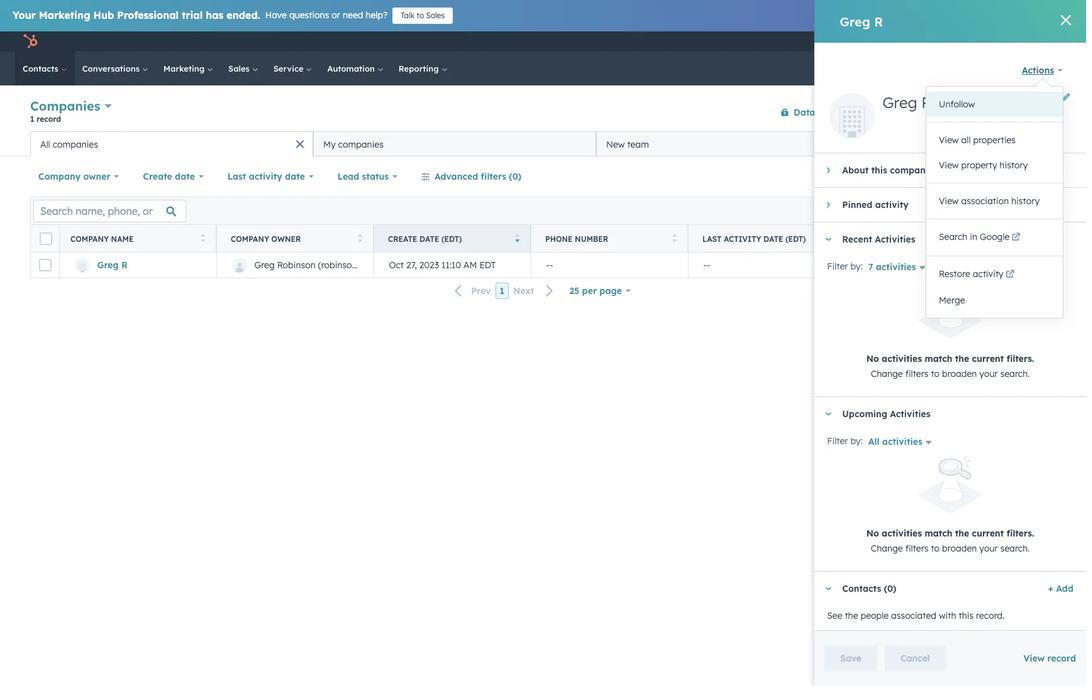 Task type: vqa. For each thing, say whether or not it's contained in the screenshot.
JACOB SIMON image
no



Task type: locate. For each thing, give the bounding box(es) containing it.
(robinsongreg175@gmail.com)
[[318, 260, 445, 271]]

link opens in a new window image up merge button
[[1006, 268, 1015, 283]]

1 vertical spatial 1
[[500, 286, 504, 297]]

talk
[[401, 11, 415, 20]]

2 vertical spatial filters
[[905, 544, 929, 555]]

last for last activity date (edt)
[[702, 234, 722, 244]]

5 press to sort. element from the left
[[986, 234, 991, 244]]

1 vertical spatial search.
[[1000, 544, 1030, 555]]

link opens in a new window image
[[1012, 233, 1021, 243], [1006, 268, 1015, 283]]

actions right quality
[[869, 107, 896, 117]]

caret image inside contacts (0) dropdown button
[[825, 588, 832, 591]]

1 alert from the top
[[827, 282, 1074, 382]]

search. for 7 activities
[[1000, 369, 1030, 380]]

1 vertical spatial company owner
[[231, 234, 301, 244]]

see
[[827, 611, 842, 622]]

7 activities
[[868, 262, 916, 273]]

date right activity
[[764, 234, 783, 244]]

(edt) up 11:10
[[441, 234, 462, 244]]

save down views
[[1010, 172, 1027, 181]]

+ add
[[1048, 584, 1074, 595]]

contacts up "people"
[[842, 584, 881, 595]]

filters. for all activities
[[1007, 528, 1034, 540]]

1 horizontal spatial 1
[[500, 286, 504, 297]]

0 horizontal spatial last
[[227, 171, 246, 182]]

1 change from the top
[[871, 369, 903, 380]]

1 horizontal spatial (edt)
[[785, 234, 806, 244]]

greg left "robinson"
[[254, 260, 275, 271]]

1 for 1 record
[[30, 114, 34, 124]]

1 press to sort. image from the left
[[358, 234, 362, 242]]

-
[[546, 260, 550, 271], [550, 260, 553, 271], [703, 260, 707, 271], [707, 260, 710, 271], [861, 260, 864, 271], [864, 260, 868, 271], [1018, 260, 1021, 271], [1021, 260, 1025, 271]]

-- down search in google "link"
[[1018, 260, 1025, 271]]

search. for all activities
[[1000, 544, 1030, 555]]

0 vertical spatial company
[[1012, 107, 1045, 117]]

by: for 7
[[851, 261, 863, 272]]

1 -- from the left
[[546, 260, 553, 271]]

greg r up upgrade
[[840, 14, 883, 29]]

caret image
[[825, 413, 832, 416]]

0 vertical spatial alert
[[827, 282, 1074, 382]]

(0) right advanced
[[509, 171, 521, 182]]

no activities match the current filters. change filters to broaden your search. up upcoming activities dropdown button
[[866, 354, 1034, 380]]

company owner up "robinson"
[[231, 234, 301, 244]]

2 broaden from the top
[[942, 544, 977, 555]]

this right about
[[871, 165, 887, 176]]

press to sort. element
[[200, 234, 205, 244], [358, 234, 362, 244], [672, 234, 677, 244], [829, 234, 834, 244], [986, 234, 991, 244]]

create up view all properties link
[[986, 107, 1010, 117]]

2 (edt) from the left
[[785, 234, 806, 244]]

-- button
[[531, 253, 688, 278], [845, 253, 1002, 278], [1002, 253, 1086, 278]]

date
[[175, 171, 195, 182], [285, 171, 305, 182]]

add right +
[[1056, 584, 1074, 595]]

marketing down trial
[[163, 64, 207, 74]]

date up 2023
[[420, 234, 439, 244]]

activities up 7 activities popup button
[[875, 234, 915, 245]]

company down add view (3/5) popup button at the top of the page
[[890, 165, 931, 176]]

change up upcoming activities
[[871, 369, 903, 380]]

activities
[[875, 234, 915, 245], [890, 409, 931, 420]]

alert
[[827, 282, 1074, 382], [827, 457, 1074, 557]]

current for 7 activities
[[972, 354, 1004, 365]]

greg left import
[[883, 93, 917, 112]]

link opens in a new window image right google
[[1012, 233, 1021, 243]]

match
[[925, 354, 952, 365], [925, 528, 952, 540]]

1 horizontal spatial record
[[1048, 653, 1076, 665]]

last inside last activity date popup button
[[227, 171, 246, 182]]

3 -- from the left
[[861, 260, 868, 271]]

contacts down hubspot link
[[23, 64, 61, 74]]

1 current from the top
[[972, 354, 1004, 365]]

1 horizontal spatial sales
[[426, 11, 445, 20]]

date
[[420, 234, 439, 244], [764, 234, 783, 244]]

0 horizontal spatial press to sort. image
[[358, 234, 362, 242]]

companies button
[[30, 97, 112, 115]]

search image
[[1060, 64, 1069, 73]]

8 - from the left
[[1021, 260, 1025, 271]]

1 match from the top
[[925, 354, 952, 365]]

0 vertical spatial record
[[37, 114, 61, 124]]

0 horizontal spatial (edt)
[[441, 234, 462, 244]]

create inside popup button
[[143, 171, 172, 182]]

2 press to sort. image from the left
[[672, 234, 677, 242]]

has
[[206, 9, 224, 21]]

-- left 7
[[861, 260, 868, 271]]

1 horizontal spatial press to sort. image
[[672, 234, 677, 242]]

2 alert from the top
[[827, 457, 1074, 557]]

1 horizontal spatial (0)
[[884, 584, 896, 595]]

date down all companies button
[[175, 171, 195, 182]]

broaden for all activities
[[942, 544, 977, 555]]

0 horizontal spatial activity
[[249, 171, 282, 182]]

(edt) right activity
[[785, 234, 806, 244]]

1 search. from the top
[[1000, 369, 1030, 380]]

filters up upcoming activities dropdown button
[[905, 369, 929, 380]]

marketing
[[39, 9, 90, 21], [163, 64, 207, 74]]

1 inside 1 button
[[500, 286, 504, 297]]

1 vertical spatial activity
[[875, 199, 909, 211]]

marketing link
[[156, 52, 221, 86]]

4 -- from the left
[[1018, 260, 1025, 271]]

record
[[37, 114, 61, 124], [1048, 653, 1076, 665]]

5 - from the left
[[861, 260, 864, 271]]

1 broaden from the top
[[942, 369, 977, 380]]

greg down company name
[[97, 260, 119, 271]]

views
[[1009, 138, 1033, 150]]

0 vertical spatial activity
[[249, 171, 282, 182]]

0 horizontal spatial press to sort. image
[[200, 234, 205, 242]]

2 filter from the top
[[827, 436, 848, 447]]

1 right prev
[[500, 286, 504, 297]]

2 current from the top
[[972, 528, 1004, 540]]

broaden up contacts (0) dropdown button
[[942, 544, 977, 555]]

caret image up see
[[825, 588, 832, 591]]

1 horizontal spatial this
[[959, 611, 974, 622]]

match up contacts (0) dropdown button
[[925, 528, 952, 540]]

about this company button
[[815, 153, 1074, 187]]

filters for recent activities
[[905, 369, 929, 380]]

r up upgrade
[[874, 14, 883, 29]]

0 horizontal spatial r
[[121, 260, 127, 271]]

press to sort. image for last activity date (edt)
[[829, 234, 834, 242]]

caret image left pinned
[[827, 201, 830, 209]]

activity inside popup button
[[249, 171, 282, 182]]

marketing left hub
[[39, 9, 90, 21]]

2 vertical spatial to
[[931, 544, 940, 555]]

0 vertical spatial search.
[[1000, 369, 1030, 380]]

company inside popup button
[[38, 171, 81, 182]]

record for 1 record
[[37, 114, 61, 124]]

0 vertical spatial filters
[[481, 171, 506, 182]]

1 vertical spatial alert
[[827, 457, 1074, 557]]

broaden
[[942, 369, 977, 380], [942, 544, 977, 555]]

0 vertical spatial activities
[[875, 234, 915, 245]]

25
[[569, 286, 579, 297]]

2023
[[419, 260, 439, 271]]

2 change from the top
[[871, 544, 903, 555]]

companies for my companies
[[338, 139, 384, 150]]

2 horizontal spatial press to sort. image
[[829, 234, 834, 242]]

no up the 'contacts (0)'
[[866, 528, 879, 540]]

data
[[794, 107, 815, 118]]

import
[[932, 107, 957, 117]]

recent activities
[[842, 234, 915, 245]]

save down see
[[840, 653, 862, 665]]

2 by: from the top
[[851, 436, 863, 447]]

last activity date (edt)
[[702, 234, 806, 244]]

view for save
[[1029, 172, 1045, 181]]

to up upcoming activities dropdown button
[[931, 369, 940, 380]]

0 vertical spatial sales
[[426, 11, 445, 20]]

no for 7
[[866, 354, 879, 365]]

create down all companies button
[[143, 171, 172, 182]]

1 vertical spatial your
[[979, 544, 998, 555]]

0 vertical spatial your
[[979, 369, 998, 380]]

0 vertical spatial actions button
[[1014, 58, 1071, 83]]

0 horizontal spatial (0)
[[509, 171, 521, 182]]

0 horizontal spatial date
[[175, 171, 195, 182]]

all inside popup button
[[868, 437, 879, 448]]

1 vertical spatial save
[[840, 653, 862, 665]]

date left lead
[[285, 171, 305, 182]]

company inside dropdown button
[[890, 165, 931, 176]]

caret image for contacts (0)
[[825, 588, 832, 591]]

activities up upcoming activities
[[882, 354, 922, 365]]

1 companies from the left
[[53, 139, 98, 150]]

2 companies from the left
[[338, 139, 384, 150]]

1 filters. from the top
[[1007, 354, 1034, 365]]

3 press to sort. element from the left
[[672, 234, 677, 244]]

pinned
[[842, 199, 873, 211]]

activities for recent activities
[[875, 234, 915, 245]]

press to sort. image
[[358, 234, 362, 242], [672, 234, 677, 242], [829, 234, 834, 242]]

0 vertical spatial add
[[906, 138, 924, 150]]

2 vertical spatial activity
[[973, 269, 1004, 280]]

-- down phone
[[546, 260, 553, 271]]

broaden up upcoming activities dropdown button
[[942, 369, 977, 380]]

current
[[972, 354, 1004, 365], [972, 528, 1004, 540]]

2 press to sort. element from the left
[[358, 234, 362, 244]]

no activities match the current filters. change filters to broaden your search. up contacts (0) dropdown button
[[866, 528, 1034, 555]]

no activities match the current filters. change filters to broaden your search. for 7 activities
[[866, 354, 1034, 380]]

view inside view all properties link
[[939, 135, 959, 146]]

1 vertical spatial link opens in a new window image
[[1006, 270, 1015, 280]]

1 horizontal spatial all
[[868, 437, 879, 448]]

per
[[582, 286, 597, 297]]

filter
[[827, 261, 848, 272], [827, 436, 848, 447]]

help?
[[366, 9, 388, 21]]

activities up contacts (0) dropdown button
[[882, 528, 922, 540]]

-- down last activity date (edt)
[[703, 260, 710, 271]]

view inside view association history link
[[939, 196, 959, 207]]

0 horizontal spatial companies
[[53, 139, 98, 150]]

1 by: from the top
[[851, 261, 863, 272]]

caret image inside pinned activity "dropdown button"
[[827, 201, 830, 209]]

company owner button
[[30, 164, 127, 189]]

2 search. from the top
[[1000, 544, 1030, 555]]

actions button down music
[[1014, 58, 1071, 83]]

link opens in a new window image
[[1012, 231, 1021, 246], [1006, 270, 1015, 280]]

import button
[[921, 102, 968, 122]]

0 horizontal spatial 1
[[30, 114, 34, 124]]

alert for 7 activities
[[827, 282, 1074, 382]]

(edt)
[[441, 234, 462, 244], [785, 234, 806, 244]]

association
[[961, 196, 1009, 207]]

0 vertical spatial filter by:
[[827, 261, 863, 272]]

cancel
[[901, 653, 930, 665]]

your
[[13, 9, 36, 21]]

(0) inside button
[[509, 171, 521, 182]]

press to sort. element for company
[[358, 234, 362, 244]]

contacts inside "link"
[[23, 64, 61, 74]]

sales left service
[[228, 64, 252, 74]]

0 vertical spatial last
[[227, 171, 246, 182]]

1 vertical spatial current
[[972, 528, 1004, 540]]

create up oct on the left of page
[[388, 234, 417, 244]]

1 date from the left
[[175, 171, 195, 182]]

0 vertical spatial filters.
[[1007, 354, 1034, 365]]

filters.
[[1007, 354, 1034, 365], [1007, 528, 1034, 540]]

0 horizontal spatial company owner
[[38, 171, 110, 182]]

companies
[[53, 139, 98, 150], [338, 139, 384, 150]]

match up upcoming activities dropdown button
[[925, 354, 952, 365]]

create date (edt)
[[388, 234, 462, 244]]

advanced filters (0) button
[[413, 164, 530, 189]]

activity inside "dropdown button"
[[875, 199, 909, 211]]

1 no from the top
[[866, 354, 879, 365]]

number
[[575, 234, 608, 244]]

0 vertical spatial view
[[926, 138, 947, 150]]

all inside button
[[40, 139, 50, 150]]

the for all activities
[[955, 528, 969, 540]]

view inside popup button
[[926, 138, 947, 150]]

2 match from the top
[[925, 528, 952, 540]]

companies right my
[[338, 139, 384, 150]]

no activities match the current filters. change filters to broaden your search.
[[866, 354, 1034, 380], [866, 528, 1034, 555]]

contacts for contacts
[[23, 64, 61, 74]]

2 filter by: from the top
[[827, 436, 863, 447]]

marketplaces button
[[912, 31, 939, 52]]

view up columns
[[1029, 172, 1045, 181]]

filter by: down caret icon
[[827, 436, 863, 447]]

4 - from the left
[[707, 260, 710, 271]]

r down name
[[121, 260, 127, 271]]

filter for recent
[[827, 261, 848, 272]]

this right with
[[959, 611, 974, 622]]

company name
[[70, 234, 134, 244]]

caret image for about this company
[[827, 167, 830, 174]]

actions left search image
[[1022, 65, 1054, 76]]

by: left 7
[[851, 261, 863, 272]]

recent
[[842, 234, 872, 245]]

hubspot image
[[23, 34, 38, 49]]

view for view property history
[[939, 160, 959, 171]]

0 horizontal spatial all
[[40, 139, 50, 150]]

1 vertical spatial marketing
[[163, 64, 207, 74]]

4 press to sort. element from the left
[[829, 234, 834, 244]]

to for recent activities
[[931, 369, 940, 380]]

filter left 7
[[827, 261, 848, 272]]

0 vertical spatial link opens in a new window image
[[1012, 233, 1021, 243]]

greg robinson (robinsongreg175@gmail.com) button
[[216, 253, 445, 278]]

record inside companies banner
[[37, 114, 61, 124]]

0 vertical spatial broaden
[[942, 369, 977, 380]]

0 vertical spatial to
[[417, 11, 424, 20]]

1 horizontal spatial last
[[702, 234, 722, 244]]

1 vertical spatial change
[[871, 544, 903, 555]]

caret image inside about this company dropdown button
[[827, 167, 830, 174]]

1 filter by: from the top
[[827, 261, 863, 272]]

phone
[[545, 234, 573, 244]]

3 press to sort. image from the left
[[829, 234, 834, 242]]

change for 7
[[871, 369, 903, 380]]

company owner inside popup button
[[38, 171, 110, 182]]

filters inside button
[[481, 171, 506, 182]]

edt
[[479, 260, 496, 271]]

all down upcoming
[[868, 437, 879, 448]]

owner up search name, phone, or domain search field
[[83, 171, 110, 182]]

1 vertical spatial view
[[1029, 172, 1045, 181]]

owner inside company owner popup button
[[83, 171, 110, 182]]

contacts (0) button
[[815, 572, 1043, 606]]

menu containing music
[[837, 31, 1071, 52]]

actions button right quality
[[859, 102, 914, 122]]

owner up "robinson"
[[271, 234, 301, 244]]

add up the about this company
[[906, 138, 924, 150]]

contacts inside dropdown button
[[842, 584, 881, 595]]

1 horizontal spatial view
[[1029, 172, 1045, 181]]

0 vertical spatial the
[[955, 354, 969, 365]]

sales right the talk
[[426, 11, 445, 20]]

1 horizontal spatial company
[[1012, 107, 1045, 117]]

create date
[[143, 171, 195, 182]]

0 horizontal spatial contacts
[[23, 64, 61, 74]]

to up contacts (0) dropdown button
[[931, 544, 940, 555]]

link opens in a new window image up merge button
[[1006, 270, 1015, 280]]

questions
[[289, 9, 329, 21]]

1 vertical spatial match
[[925, 528, 952, 540]]

1 vertical spatial history
[[1011, 196, 1040, 207]]

1 filter from the top
[[827, 261, 848, 272]]

0 horizontal spatial save
[[840, 653, 862, 665]]

2 your from the top
[[979, 544, 998, 555]]

1 vertical spatial no
[[866, 528, 879, 540]]

upcoming activities button
[[815, 398, 1074, 432]]

1 vertical spatial actions button
[[859, 102, 914, 122]]

0 horizontal spatial record
[[37, 114, 61, 124]]

companies up company owner popup button
[[53, 139, 98, 150]]

2 date from the left
[[285, 171, 305, 182]]

company up views
[[1012, 107, 1045, 117]]

2 horizontal spatial activity
[[973, 269, 1004, 280]]

company inside button
[[1012, 107, 1045, 117]]

0 vertical spatial 1
[[30, 114, 34, 124]]

caret image left recent
[[825, 238, 832, 241]]

service
[[273, 64, 306, 74]]

all activities button
[[868, 437, 937, 448]]

save for save view
[[1010, 172, 1027, 181]]

1 your from the top
[[979, 369, 998, 380]]

press to sort. image
[[200, 234, 205, 242], [986, 234, 991, 242]]

view all properties link
[[926, 128, 1063, 153]]

conversations
[[82, 64, 142, 74]]

team
[[627, 139, 649, 150]]

1 down companies
[[30, 114, 34, 124]]

last activity date
[[227, 171, 305, 182]]

companies inside the my companies button
[[338, 139, 384, 150]]

2 horizontal spatial all
[[995, 138, 1006, 150]]

greg r down name
[[97, 260, 127, 271]]

notifications image
[[989, 37, 1000, 48]]

trial
[[182, 9, 203, 21]]

people
[[861, 611, 889, 622]]

view inside button
[[1029, 172, 1045, 181]]

descending sort. press to sort ascending. image
[[515, 234, 519, 242]]

activities up all activities popup button
[[890, 409, 931, 420]]

1 vertical spatial no activities match the current filters. change filters to broaden your search.
[[866, 528, 1034, 555]]

your
[[979, 369, 998, 380], [979, 544, 998, 555]]

caret image for recent activities
[[825, 238, 832, 241]]

(0) inside dropdown button
[[884, 584, 896, 595]]

filter by: for upcoming activities
[[827, 436, 863, 447]]

activity for restore
[[973, 269, 1004, 280]]

no up upcoming
[[866, 354, 879, 365]]

0 vertical spatial company owner
[[38, 171, 110, 182]]

greg robinson image
[[1015, 36, 1026, 47]]

menu
[[837, 31, 1071, 52]]

0 vertical spatial r
[[874, 14, 883, 29]]

2 horizontal spatial r
[[921, 93, 931, 112]]

no
[[866, 354, 879, 365], [866, 528, 879, 540]]

see the people associated with this record.
[[827, 611, 1005, 622]]

(0) up "people"
[[884, 584, 896, 595]]

contacts (0)
[[842, 584, 896, 595]]

r left import
[[921, 93, 931, 112]]

filters right advanced
[[481, 171, 506, 182]]

no activities match the current filters. change filters to broaden your search. for all activities
[[866, 528, 1034, 555]]

0 vertical spatial save
[[1010, 172, 1027, 181]]

create company
[[986, 107, 1045, 117]]

change up the 'contacts (0)'
[[871, 544, 903, 555]]

1 vertical spatial the
[[955, 528, 969, 540]]

view record link
[[1024, 653, 1076, 665]]

caret image inside recent activities dropdown button
[[825, 238, 832, 241]]

0 horizontal spatial owner
[[83, 171, 110, 182]]

caret image
[[827, 167, 830, 174], [827, 201, 830, 209], [825, 238, 832, 241], [825, 588, 832, 591]]

0 vertical spatial contacts
[[23, 64, 61, 74]]

caret image left about
[[827, 167, 830, 174]]

to right the talk
[[417, 11, 424, 20]]

1 inside companies banner
[[30, 114, 34, 124]]

1 vertical spatial to
[[931, 369, 940, 380]]

3 -- button from the left
[[1002, 253, 1086, 278]]

1 no activities match the current filters. change filters to broaden your search. from the top
[[866, 354, 1034, 380]]

0 horizontal spatial this
[[871, 165, 887, 176]]

all down 1 record
[[40, 139, 50, 150]]

greg up upgrade icon
[[840, 14, 870, 29]]

2 -- button from the left
[[845, 253, 1002, 278]]

broaden for 7 activities
[[942, 369, 977, 380]]

filters for upcoming activities
[[905, 544, 929, 555]]

sales link
[[221, 52, 266, 86]]

view left (3/5)
[[926, 138, 947, 150]]

all for all views
[[995, 138, 1006, 150]]

close image
[[1061, 15, 1071, 25]]

1 horizontal spatial company owner
[[231, 234, 301, 244]]

actions inside companies banner
[[869, 107, 896, 117]]

upgrade image
[[838, 37, 850, 48]]

filter by: left 7
[[827, 261, 863, 272]]

lead status
[[338, 171, 389, 182]]

0 horizontal spatial create
[[143, 171, 172, 182]]

companies inside all companies button
[[53, 139, 98, 150]]

0 horizontal spatial marketing
[[39, 9, 90, 21]]

company owner down all companies
[[38, 171, 110, 182]]

last for last activity date
[[227, 171, 246, 182]]

0 vertical spatial no
[[866, 354, 879, 365]]

filter down caret icon
[[827, 436, 848, 447]]

2 no from the top
[[866, 528, 879, 540]]

restore
[[939, 269, 970, 280]]

Search name, phone, or domain search field
[[33, 200, 186, 222]]

0 horizontal spatial actions button
[[859, 102, 914, 122]]

greg r left import
[[883, 93, 931, 112]]

1 vertical spatial record
[[1048, 653, 1076, 665]]

1 horizontal spatial contacts
[[842, 584, 881, 595]]

pagination navigation
[[447, 283, 561, 300]]

sales
[[426, 11, 445, 20], [228, 64, 252, 74]]

change
[[871, 369, 903, 380], [871, 544, 903, 555]]

filters up contacts (0) dropdown button
[[905, 544, 929, 555]]

view inside view property history link
[[939, 160, 959, 171]]

1 vertical spatial filter by:
[[827, 436, 863, 447]]

by: down upcoming
[[851, 436, 863, 447]]

0 vertical spatial change
[[871, 369, 903, 380]]

history for view property history
[[1000, 160, 1028, 171]]

record for view record
[[1048, 653, 1076, 665]]

contacts link
[[15, 52, 75, 86]]

press to sort. image for company owner
[[358, 234, 362, 242]]

1 vertical spatial filter
[[827, 436, 848, 447]]

link opens in a new window image right google
[[1012, 231, 1021, 246]]

all left views
[[995, 138, 1006, 150]]

1 vertical spatial this
[[959, 611, 974, 622]]

press to sort. element for last
[[829, 234, 834, 244]]

11:10
[[442, 260, 461, 271]]

1 horizontal spatial save
[[1010, 172, 1027, 181]]

create inside button
[[986, 107, 1010, 117]]

1 horizontal spatial create
[[388, 234, 417, 244]]

1 vertical spatial link opens in a new window image
[[1006, 268, 1015, 283]]

0 horizontal spatial add
[[906, 138, 924, 150]]

r
[[874, 14, 883, 29], [921, 93, 931, 112], [121, 260, 127, 271]]

current for all activities
[[972, 528, 1004, 540]]

merge
[[939, 295, 965, 306]]

(0)
[[509, 171, 521, 182], [884, 584, 896, 595]]

2 filters. from the top
[[1007, 528, 1034, 540]]

2 no activities match the current filters. change filters to broaden your search. from the top
[[866, 528, 1034, 555]]

history down save view button
[[1011, 196, 1040, 207]]

2 press to sort. image from the left
[[986, 234, 991, 242]]

1 vertical spatial last
[[702, 234, 722, 244]]

0 vertical spatial greg r
[[840, 14, 883, 29]]

history up save view
[[1000, 160, 1028, 171]]



Task type: describe. For each thing, give the bounding box(es) containing it.
companies banner
[[30, 96, 1056, 131]]

view for view association history
[[939, 196, 959, 207]]

your marketing hub professional trial has ended. have questions or need help?
[[13, 9, 388, 21]]

search in google
[[939, 231, 1010, 243]]

1 horizontal spatial actions button
[[1014, 58, 1071, 83]]

your for all activities
[[979, 544, 998, 555]]

caret image for pinned activity
[[827, 201, 830, 209]]

marketplaces image
[[920, 37, 931, 48]]

have
[[265, 9, 287, 21]]

1 vertical spatial r
[[921, 93, 931, 112]]

by: for all
[[851, 436, 863, 447]]

merge button
[[926, 288, 1063, 313]]

2 - from the left
[[550, 260, 553, 271]]

create for create date
[[143, 171, 172, 182]]

match for 7 activities
[[925, 354, 952, 365]]

1 horizontal spatial r
[[874, 14, 883, 29]]

unfollow button
[[926, 92, 1063, 117]]

edit columns button
[[991, 203, 1053, 219]]

history for view association history
[[1011, 196, 1040, 207]]

activity for last
[[249, 171, 282, 182]]

create for create company
[[986, 107, 1010, 117]]

alert for all activities
[[827, 457, 1074, 557]]

prev button
[[447, 283, 495, 300]]

create company button
[[975, 102, 1056, 122]]

export button
[[943, 203, 983, 219]]

all companies button
[[30, 131, 313, 157]]

6 - from the left
[[864, 260, 868, 271]]

press to sort. image for phone number
[[672, 234, 677, 242]]

view property history link
[[926, 153, 1063, 178]]

1 -- button from the left
[[531, 253, 688, 278]]

all activities button
[[868, 433, 939, 450]]

match for all activities
[[925, 528, 952, 540]]

edit
[[999, 206, 1013, 215]]

edit button
[[830, 93, 875, 143]]

city
[[860, 234, 878, 244]]

automation
[[327, 64, 377, 74]]

1 record
[[30, 114, 61, 124]]

in
[[970, 231, 977, 243]]

1 - from the left
[[546, 260, 550, 271]]

1 press to sort. element from the left
[[200, 234, 205, 244]]

hubspot link
[[15, 34, 47, 49]]

1 press to sort. image from the left
[[200, 234, 205, 242]]

this inside dropdown button
[[871, 165, 887, 176]]

to for upcoming activities
[[931, 544, 940, 555]]

sales inside button
[[426, 11, 445, 20]]

ended.
[[227, 9, 260, 21]]

2 vertical spatial r
[[121, 260, 127, 271]]

settings image
[[967, 37, 979, 48]]

7 activities button
[[868, 262, 931, 273]]

link opens in a new window image inside 'restore activity' link
[[1006, 268, 1015, 283]]

link opens in a new window image inside search in google "link"
[[1012, 231, 1021, 246]]

0 vertical spatial actions
[[1022, 65, 1054, 76]]

new team
[[606, 139, 649, 150]]

the for 7 activities
[[955, 354, 969, 365]]

1 (edt) from the left
[[441, 234, 462, 244]]

new
[[606, 139, 625, 150]]

about this company
[[842, 165, 931, 176]]

cancel button
[[885, 647, 946, 672]]

date inside popup button
[[285, 171, 305, 182]]

2 vertical spatial the
[[845, 611, 858, 622]]

view association history link
[[926, 189, 1063, 214]]

all for all companies
[[40, 139, 50, 150]]

press to sort. element for phone
[[672, 234, 677, 244]]

7 - from the left
[[1018, 260, 1021, 271]]

date inside popup button
[[175, 171, 195, 182]]

2 date from the left
[[764, 234, 783, 244]]

need
[[343, 9, 363, 21]]

filters. for 7 activities
[[1007, 354, 1034, 365]]

1 vertical spatial owner
[[271, 234, 301, 244]]

add inside add view (3/5) popup button
[[906, 138, 924, 150]]

1 for 1
[[500, 286, 504, 297]]

view for add
[[926, 138, 947, 150]]

upcoming
[[842, 409, 887, 420]]

or
[[332, 9, 340, 21]]

my companies button
[[313, 131, 596, 157]]

to inside button
[[417, 11, 424, 20]]

view for view record
[[1024, 653, 1045, 665]]

reporting
[[399, 64, 441, 74]]

2 vertical spatial greg r
[[97, 260, 127, 271]]

lead status button
[[329, 164, 406, 189]]

page
[[600, 286, 622, 297]]

pinned activity
[[842, 199, 909, 211]]

data quality
[[794, 107, 850, 118]]

edit columns
[[999, 206, 1045, 215]]

data quality button
[[772, 100, 851, 125]]

pinned activity button
[[815, 188, 1074, 222]]

phone number
[[545, 234, 608, 244]]

no for all
[[866, 528, 879, 540]]

add view (3/5)
[[906, 138, 971, 150]]

export
[[952, 206, 975, 215]]

contacts for contacts (0)
[[842, 584, 881, 595]]

country/region
[[1017, 234, 1086, 244]]

help button
[[941, 31, 963, 52]]

talk to sales
[[401, 11, 445, 20]]

3 - from the left
[[703, 260, 707, 271]]

+
[[1048, 584, 1053, 595]]

with
[[939, 611, 956, 622]]

view property history
[[939, 160, 1028, 171]]

activities down upcoming activities
[[882, 437, 922, 448]]

notifications button
[[984, 31, 1005, 52]]

0 horizontal spatial sales
[[228, 64, 252, 74]]

Search HubSpot search field
[[909, 58, 1063, 79]]

create for create date (edt)
[[388, 234, 417, 244]]

greg robinson (robinsongreg175@gmail.com)
[[254, 260, 445, 271]]

oct 27, 2023 11:10 am edt
[[389, 260, 496, 271]]

activity for pinned
[[875, 199, 909, 211]]

companies for all companies
[[53, 139, 98, 150]]

automation link
[[320, 52, 391, 86]]

settings link
[[965, 35, 981, 48]]

last activity date button
[[219, 164, 322, 189]]

save for save
[[840, 653, 862, 665]]

my companies
[[323, 139, 384, 150]]

create date button
[[135, 164, 212, 189]]

service link
[[266, 52, 320, 86]]

robinson
[[277, 260, 316, 271]]

oct
[[389, 260, 404, 271]]

new team button
[[596, 131, 879, 157]]

descending sort. press to sort ascending. element
[[515, 234, 519, 244]]

link opens in a new window image inside search in google "link"
[[1012, 233, 1021, 243]]

upgrade
[[852, 37, 886, 47]]

view record
[[1024, 653, 1076, 665]]

7 activities button
[[868, 258, 933, 275]]

all companies
[[40, 139, 98, 150]]

save view
[[1010, 172, 1045, 181]]

27,
[[406, 260, 417, 271]]

1 date from the left
[[420, 234, 439, 244]]

(3/5)
[[949, 138, 971, 150]]

all for all activities
[[868, 437, 879, 448]]

search in google link
[[926, 225, 1063, 251]]

status
[[362, 171, 389, 182]]

name
[[111, 234, 134, 244]]

activities for upcoming activities
[[890, 409, 931, 420]]

1 vertical spatial greg r
[[883, 93, 931, 112]]

your for 7 activities
[[979, 369, 998, 380]]

close image
[[1056, 11, 1066, 21]]

+ add button
[[1048, 582, 1074, 597]]

restore activity link
[[926, 262, 1063, 288]]

greg r link
[[97, 260, 127, 271]]

help image
[[946, 37, 958, 48]]

filter for upcoming
[[827, 436, 848, 447]]

2 -- from the left
[[703, 260, 710, 271]]

am
[[464, 260, 477, 271]]

filter by: for recent activities
[[827, 261, 863, 272]]

25 per page button
[[561, 279, 639, 304]]

greg inside button
[[254, 260, 275, 271]]

calling icon image
[[894, 36, 905, 48]]

quality
[[818, 107, 850, 118]]

search
[[939, 231, 968, 243]]

link opens in a new window image inside 'restore activity' link
[[1006, 270, 1015, 280]]

view for view all properties
[[939, 135, 959, 146]]

change for all
[[871, 544, 903, 555]]

activities right 7
[[876, 262, 916, 273]]

0 vertical spatial marketing
[[39, 9, 90, 21]]

advanced
[[435, 171, 478, 182]]

add inside + add button
[[1056, 584, 1074, 595]]

hub
[[93, 9, 114, 21]]

all views link
[[987, 131, 1042, 157]]

advanced filters (0)
[[435, 171, 521, 182]]



